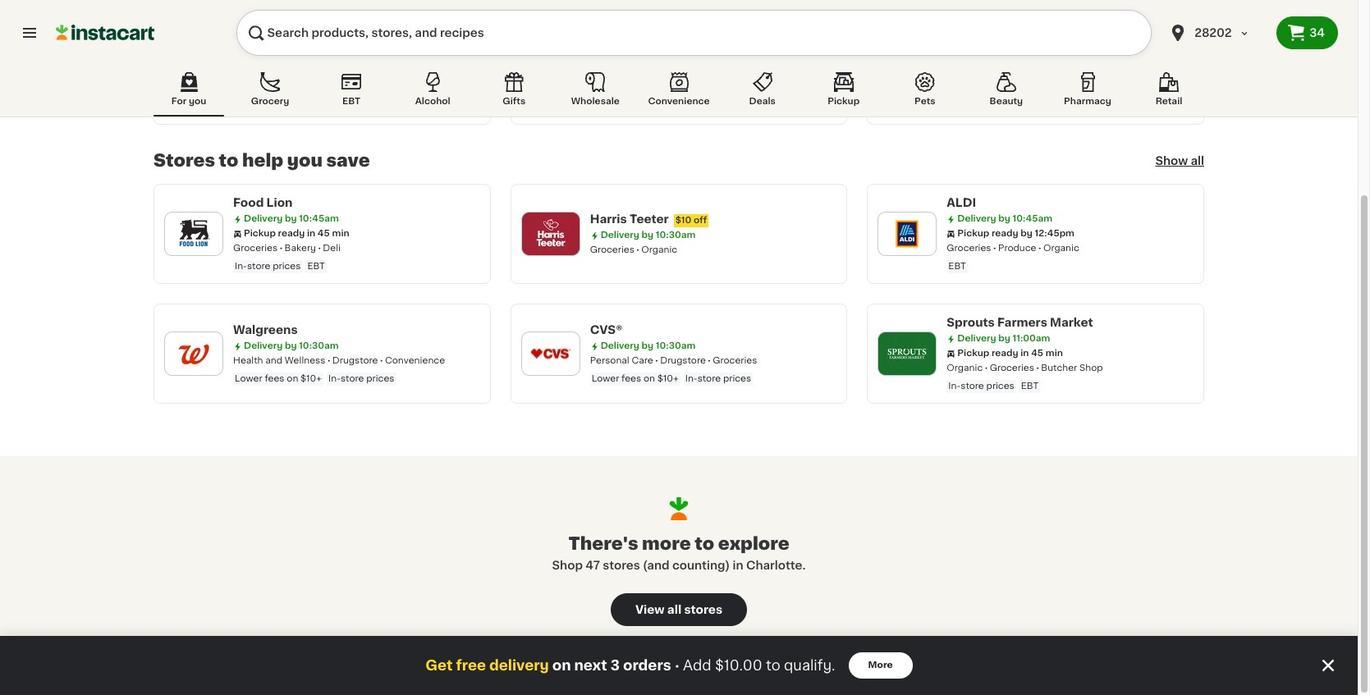 Task type: vqa. For each thing, say whether or not it's contained in the screenshot.
first fees from the right
yes



Task type: describe. For each thing, give the bounding box(es) containing it.
delivery by 10:30am for walgreens
[[244, 342, 339, 351]]

essentials up the pharmacy
[[1106, 64, 1153, 73]]

store down organic groceries butcher shop
[[961, 382, 985, 391]]

qualify.
[[784, 660, 836, 673]]

stores
[[154, 152, 215, 169]]

show
[[1156, 155, 1189, 167]]

pickup for sprouts farmers market
[[958, 349, 990, 358]]

ready for aldi
[[992, 229, 1019, 238]]

10:30am down teeter
[[656, 231, 696, 240]]

min for farmers
[[1046, 349, 1064, 358]]

walgreens logo image
[[172, 333, 215, 375]]

deli
[[323, 244, 341, 253]]

counting)
[[673, 560, 730, 572]]

pickup ready in 45 min for lion
[[244, 229, 350, 238]]

ebt button
[[316, 69, 387, 117]]

in for lion
[[307, 229, 316, 238]]

0 horizontal spatial dollar
[[590, 53, 627, 64]]

ebt up sprouts
[[949, 262, 967, 271]]

lower fees on $10+ in-store prices for walgreens
[[235, 375, 395, 384]]

$20
[[282, 64, 300, 73]]

walgreens
[[233, 324, 298, 336]]

by up wellness
[[285, 342, 297, 351]]

lower fees on $10+ in-store prices for cvs®
[[592, 375, 752, 384]]

beauty
[[990, 97, 1024, 106]]

pets
[[915, 97, 936, 106]]

dollar inside family dollar $10 off holiday essentials delivery by 10:35am general merchandise essentials groceries
[[990, 62, 1027, 73]]

all for show
[[1191, 155, 1205, 167]]

off for dollar
[[677, 55, 690, 64]]

wellness
[[285, 356, 326, 366]]

get free delivery on next 3 orders • add $10.00 to qualify.
[[426, 659, 836, 673]]

treatment tracker modal dialog
[[0, 637, 1359, 696]]

(and
[[643, 560, 670, 572]]

28202
[[1195, 27, 1233, 39]]

lion
[[267, 197, 293, 209]]

hardware
[[309, 94, 353, 103]]

0 horizontal spatial holiday
[[154, 7, 226, 25]]

1 28202 button from the left
[[1159, 10, 1277, 56]]

convenience inside tab panel
[[385, 356, 445, 366]]

you for holiday deals for you
[[316, 7, 351, 25]]

view all stores
[[636, 605, 723, 616]]

garden
[[269, 94, 303, 103]]

in for farmers
[[1021, 349, 1030, 358]]

stores to help you save
[[154, 152, 370, 169]]

harris
[[590, 214, 627, 225]]

all for view
[[668, 605, 682, 616]]

delivery inside lowe's $20 off cleaning supplies delivery by 10:45am lawn & garden hardware home decor
[[244, 79, 283, 88]]

in-store prices ebt for lion
[[235, 262, 325, 271]]

2 28202 button from the left
[[1169, 10, 1267, 56]]

alcohol
[[415, 97, 451, 106]]

off inside lowe's $20 off cleaning supplies delivery by 10:45am lawn & garden hardware home decor
[[302, 64, 315, 73]]

fees for walgreens
[[265, 375, 285, 384]]

45 for lion
[[318, 229, 330, 238]]

delivery for cvs® logo
[[601, 342, 640, 351]]

farmers
[[998, 317, 1048, 329]]

save
[[327, 152, 370, 169]]

on inside get free delivery on next 3 orders • add $10.00 to qualify.
[[553, 660, 571, 673]]

sprouts
[[947, 317, 995, 329]]

holiday for dollar
[[693, 55, 729, 64]]

produce
[[999, 244, 1037, 253]]

show all button
[[1156, 153, 1205, 169]]

retail
[[1156, 97, 1183, 106]]

wholesale button
[[560, 69, 631, 117]]

$10+ for walgreens
[[301, 375, 322, 384]]

groceries bakery deli
[[233, 244, 341, 253]]

free
[[456, 660, 486, 673]]

gifts
[[503, 97, 526, 106]]

care
[[632, 356, 654, 366]]

for you
[[171, 97, 206, 106]]

cvs®
[[590, 324, 623, 336]]

explore
[[719, 536, 790, 553]]

delivery down tree
[[601, 70, 640, 79]]

by up care on the bottom left of page
[[642, 342, 654, 351]]

in-store prices
[[592, 103, 658, 112]]

more
[[869, 661, 893, 670]]

10:45am inside lowe's $20 off cleaning supplies delivery by 10:45am lawn & garden hardware home decor
[[299, 79, 339, 88]]

for
[[285, 7, 312, 25]]

pharmacy button
[[1053, 69, 1124, 117]]

34
[[1310, 27, 1326, 39]]

3
[[611, 660, 620, 673]]

shop categories tab list
[[154, 69, 1205, 117]]

groceries organic
[[590, 246, 678, 255]]

essentials inside dollar tree $5 off holiday essentials
[[731, 55, 778, 64]]

lawn
[[233, 94, 257, 103]]

ebt down organic groceries butcher shop
[[1022, 382, 1039, 391]]

grocery
[[251, 97, 289, 106]]

by down sprouts farmers market
[[999, 334, 1011, 343]]

and
[[266, 356, 283, 366]]

gifts button
[[479, 69, 550, 117]]

pharmacy
[[1065, 97, 1112, 106]]

0 horizontal spatial general
[[590, 85, 626, 94]]

food lion
[[233, 197, 293, 209]]

general merchandise essentials groceries
[[590, 85, 792, 94]]

tree
[[630, 53, 656, 64]]

prices down groceries bakery deli
[[273, 262, 301, 271]]

view
[[636, 605, 665, 616]]

supplies
[[361, 64, 402, 73]]

in inside there's more to explore shop 47 stores (and counting) in charlotte.
[[733, 560, 744, 572]]

off for harris
[[694, 216, 707, 225]]

delivery by 10:30am for cvs®
[[601, 342, 696, 351]]

cleaning
[[318, 64, 359, 73]]

0 horizontal spatial organic
[[642, 246, 678, 255]]

help
[[242, 152, 283, 169]]

$5
[[663, 55, 675, 64]]

alcohol button
[[398, 69, 468, 117]]

delivery for walgreens logo
[[244, 342, 283, 351]]

grocery button
[[235, 69, 306, 117]]

tab panel containing holiday deals for you
[[154, 0, 1205, 404]]

decor
[[390, 94, 418, 103]]

by up produce
[[1021, 229, 1033, 238]]

you inside button
[[189, 97, 206, 106]]

beauty button
[[972, 69, 1042, 117]]

10:45am for pickup ready in 45 min
[[299, 214, 339, 223]]

by inside lowe's $20 off cleaning supplies delivery by 10:45am lawn & garden hardware home decor
[[285, 79, 297, 88]]

$10+ for cvs®
[[658, 375, 679, 384]]

lowe's
[[233, 62, 275, 73]]

aldi logo image
[[887, 213, 929, 255]]

min for lion
[[332, 229, 350, 238]]

delivery for harris teeter logo
[[601, 231, 640, 240]]

delivery by 10:45am for food lion
[[244, 214, 339, 223]]

2 horizontal spatial organic
[[1044, 244, 1080, 253]]

essentials down dollar tree $5 off holiday essentials
[[694, 85, 740, 94]]

pets button
[[890, 69, 961, 117]]

view all stores button
[[611, 594, 747, 627]]

for
[[171, 97, 187, 106]]

•
[[675, 659, 680, 673]]

in-store prices ebt for farmers
[[949, 382, 1039, 391]]

pickup button
[[809, 69, 879, 117]]

essentials down 10:35am
[[1051, 94, 1097, 103]]

delivery
[[490, 660, 549, 673]]



Task type: locate. For each thing, give the bounding box(es) containing it.
stores
[[603, 560, 640, 572], [684, 605, 723, 616]]

1 horizontal spatial shop
[[1080, 364, 1104, 373]]

by down harris teeter $10 off
[[642, 231, 654, 240]]

on left next
[[553, 660, 571, 673]]

ready up groceries bakery deli
[[278, 229, 305, 238]]

2 vertical spatial you
[[287, 152, 323, 169]]

delivery by 10:45am
[[601, 70, 696, 79], [244, 214, 339, 223], [958, 214, 1053, 223]]

in-store prices ebt down groceries bakery deli
[[235, 262, 325, 271]]

1 horizontal spatial in
[[733, 560, 744, 572]]

10:45am down the $5
[[656, 70, 696, 79]]

to left help
[[219, 152, 239, 169]]

general up wholesale
[[590, 85, 626, 94]]

$10 for teeter
[[676, 216, 692, 225]]

2 horizontal spatial to
[[766, 660, 781, 673]]

1 horizontal spatial dollar
[[990, 62, 1027, 73]]

deals
[[750, 97, 776, 106]]

merchandise down the $5
[[628, 85, 687, 94]]

prices down health and wellness drugstore convenience
[[367, 375, 395, 384]]

fees for cvs®
[[622, 375, 642, 384]]

by down lion
[[285, 214, 297, 223]]

orders
[[623, 660, 672, 673]]

2 lower fees on $10+ in-store prices from the left
[[592, 375, 752, 384]]

0 horizontal spatial pickup ready in 45 min
[[244, 229, 350, 238]]

health and wellness drugstore convenience
[[233, 356, 445, 366]]

0 horizontal spatial all
[[668, 605, 682, 616]]

0 horizontal spatial shop
[[552, 560, 583, 572]]

by inside family dollar $10 off holiday essentials delivery by 10:35am general merchandise essentials groceries
[[999, 79, 1011, 88]]

get
[[426, 660, 453, 673]]

1 horizontal spatial pickup ready in 45 min
[[958, 349, 1064, 358]]

drugstore right care on the bottom left of page
[[661, 356, 706, 366]]

10:35am
[[1013, 79, 1053, 88]]

0 horizontal spatial drugstore
[[333, 356, 378, 366]]

general down family
[[947, 94, 983, 103]]

store down groceries bakery deli
[[247, 262, 271, 271]]

0 vertical spatial in-store prices ebt
[[235, 262, 325, 271]]

prices
[[630, 103, 658, 112], [273, 262, 301, 271], [367, 375, 395, 384], [724, 375, 752, 384], [987, 382, 1015, 391]]

sprouts farmers market
[[947, 317, 1094, 329]]

1 horizontal spatial holiday
[[693, 55, 729, 64]]

add
[[683, 660, 712, 673]]

0 horizontal spatial delivery by 10:45am
[[244, 214, 339, 223]]

1 horizontal spatial lower
[[592, 375, 620, 384]]

all inside popup button
[[1191, 155, 1205, 167]]

for you button
[[154, 69, 224, 117]]

store down personal care drugstore groceries
[[698, 375, 721, 384]]

to inside get free delivery on next 3 orders • add $10.00 to qualify.
[[766, 660, 781, 673]]

health
[[233, 356, 263, 366]]

0 vertical spatial you
[[316, 7, 351, 25]]

0 vertical spatial $10
[[1034, 64, 1050, 73]]

bakery
[[285, 244, 316, 253]]

personal care drugstore groceries
[[590, 356, 758, 366]]

1 horizontal spatial 45
[[1032, 349, 1044, 358]]

min up the deli
[[332, 229, 350, 238]]

1 vertical spatial to
[[695, 536, 715, 553]]

in-store prices ebt
[[235, 262, 325, 271], [949, 382, 1039, 391]]

in-
[[592, 103, 604, 112], [235, 262, 247, 271], [329, 375, 341, 384], [686, 375, 698, 384], [949, 382, 961, 391]]

dollar up 10:35am
[[990, 62, 1027, 73]]

delivery by 10:30am up wellness
[[244, 342, 339, 351]]

1 horizontal spatial organic
[[947, 364, 983, 373]]

delivery
[[601, 70, 640, 79], [244, 79, 283, 88], [958, 79, 997, 88], [244, 214, 283, 223], [958, 214, 997, 223], [601, 231, 640, 240], [958, 334, 997, 343], [244, 342, 283, 351], [601, 342, 640, 351]]

aldi
[[947, 197, 977, 209]]

pickup ready in 45 min for farmers
[[958, 349, 1064, 358]]

$10 inside family dollar $10 off holiday essentials delivery by 10:35am general merchandise essentials groceries
[[1034, 64, 1050, 73]]

holiday for family
[[1067, 64, 1103, 73]]

prices down personal care drugstore groceries
[[724, 375, 752, 384]]

1 horizontal spatial in-store prices ebt
[[949, 382, 1039, 391]]

in
[[307, 229, 316, 238], [1021, 349, 1030, 358], [733, 560, 744, 572]]

fees down care on the bottom left of page
[[622, 375, 642, 384]]

delivery down walgreens
[[244, 342, 283, 351]]

2 lower from the left
[[592, 375, 620, 384]]

0 vertical spatial 45
[[318, 229, 330, 238]]

off inside family dollar $10 off holiday essentials delivery by 10:35am general merchandise essentials groceries
[[1052, 64, 1065, 73]]

45 down 11:00am
[[1032, 349, 1044, 358]]

holiday up general merchandise essentials groceries
[[693, 55, 729, 64]]

you right 'for'
[[316, 7, 351, 25]]

show all
[[1156, 155, 1205, 167]]

convenience inside 'button'
[[648, 97, 710, 106]]

ready for food lion
[[278, 229, 305, 238]]

delivery for sprouts farmers market logo
[[958, 334, 997, 343]]

1 horizontal spatial drugstore
[[661, 356, 706, 366]]

pickup
[[828, 97, 860, 106], [244, 229, 276, 238], [958, 229, 990, 238], [958, 349, 990, 358]]

ready down delivery by 11:00am
[[992, 349, 1019, 358]]

1 horizontal spatial delivery by 10:45am
[[601, 70, 696, 79]]

food lion logo image
[[172, 213, 215, 255]]

1 horizontal spatial convenience
[[648, 97, 710, 106]]

retail button
[[1134, 69, 1205, 117]]

delivery by 10:45am for aldi
[[958, 214, 1053, 223]]

off for family
[[1052, 64, 1065, 73]]

shop inside there's more to explore shop 47 stores (and counting) in charlotte.
[[552, 560, 583, 572]]

10:45am up pickup ready by 12:45pm at right
[[1013, 214, 1053, 223]]

to right "$10.00" at the right
[[766, 660, 781, 673]]

market
[[1051, 317, 1094, 329]]

harris teeter logo image
[[529, 213, 572, 255]]

$10+ down personal care drugstore groceries
[[658, 375, 679, 384]]

off right $20
[[302, 64, 315, 73]]

0 horizontal spatial 45
[[318, 229, 330, 238]]

28202 button
[[1159, 10, 1277, 56], [1169, 10, 1267, 56]]

lower fees on $10+ in-store prices down wellness
[[235, 375, 395, 384]]

harris teeter $10 off
[[590, 214, 707, 225]]

by up pickup ready by 12:45pm at right
[[999, 214, 1011, 223]]

off inside harris teeter $10 off
[[694, 216, 707, 225]]

ebt down the deli
[[308, 262, 325, 271]]

0 horizontal spatial on
[[287, 375, 298, 384]]

1 vertical spatial in
[[1021, 349, 1030, 358]]

fees
[[265, 375, 285, 384], [622, 375, 642, 384]]

merchandise down 10:35am
[[985, 94, 1044, 103]]

ready up groceries produce organic
[[992, 229, 1019, 238]]

1 lower fees on $10+ in-store prices from the left
[[235, 375, 395, 384]]

min up butcher
[[1046, 349, 1064, 358]]

cvs® logo image
[[529, 333, 572, 375]]

34 button
[[1277, 16, 1339, 49]]

1 lower from the left
[[235, 375, 263, 384]]

delivery by 11:00am
[[958, 334, 1051, 343]]

you for stores to help you save
[[287, 152, 323, 169]]

delivery for 'aldi logo'
[[958, 214, 997, 223]]

delivery down "food lion"
[[244, 214, 283, 223]]

holiday left 'deals' at top
[[154, 7, 226, 25]]

10:45am for essentials
[[656, 70, 696, 79]]

teeter
[[630, 214, 669, 225]]

essentials up deals button
[[731, 55, 778, 64]]

1 horizontal spatial to
[[695, 536, 715, 553]]

min
[[332, 229, 350, 238], [1046, 349, 1064, 358]]

12:45pm
[[1035, 229, 1075, 238]]

pickup for food lion
[[244, 229, 276, 238]]

drugstore
[[333, 356, 378, 366], [661, 356, 706, 366]]

all inside button
[[668, 605, 682, 616]]

1 horizontal spatial $10+
[[658, 375, 679, 384]]

10:30am up personal care drugstore groceries
[[656, 342, 696, 351]]

in up organic groceries butcher shop
[[1021, 349, 1030, 358]]

0 horizontal spatial $10
[[676, 216, 692, 225]]

11:00am
[[1013, 334, 1051, 343]]

2 horizontal spatial in
[[1021, 349, 1030, 358]]

delivery up personal at left bottom
[[601, 342, 640, 351]]

delivery by 10:30am down harris teeter $10 off
[[601, 231, 696, 240]]

fees down and
[[265, 375, 285, 384]]

groceries inside family dollar $10 off holiday essentials delivery by 10:35am general merchandise essentials groceries
[[1104, 94, 1149, 103]]

on down wellness
[[287, 375, 298, 384]]

0 vertical spatial pickup ready in 45 min
[[244, 229, 350, 238]]

charlotte.
[[747, 560, 806, 572]]

0 horizontal spatial convenience
[[385, 356, 445, 366]]

1 horizontal spatial fees
[[622, 375, 642, 384]]

2 $10+ from the left
[[658, 375, 679, 384]]

47
[[586, 560, 600, 572]]

1 vertical spatial in-store prices ebt
[[949, 382, 1039, 391]]

general inside family dollar $10 off holiday essentials delivery by 10:35am general merchandise essentials groceries
[[947, 94, 983, 103]]

off up 10:35am
[[1052, 64, 1065, 73]]

pickup down sprouts
[[958, 349, 990, 358]]

$10 right teeter
[[676, 216, 692, 225]]

0 horizontal spatial to
[[219, 152, 239, 169]]

1 horizontal spatial $10
[[1034, 64, 1050, 73]]

in-store prices ebt down organic groceries butcher shop
[[949, 382, 1039, 391]]

home
[[360, 94, 387, 103]]

convenience button
[[642, 69, 717, 117]]

dollar tree $5 off holiday essentials
[[590, 53, 778, 64]]

1 vertical spatial convenience
[[385, 356, 445, 366]]

delivery down sprouts
[[958, 334, 997, 343]]

personal
[[590, 356, 630, 366]]

pickup ready by 12:45pm
[[958, 229, 1075, 238]]

1 $10+ from the left
[[301, 375, 322, 384]]

general
[[590, 85, 626, 94], [947, 94, 983, 103]]

1 vertical spatial stores
[[684, 605, 723, 616]]

0 horizontal spatial lower
[[235, 375, 263, 384]]

pickup down "aldi"
[[958, 229, 990, 238]]

prices down organic groceries butcher shop
[[987, 382, 1015, 391]]

lower for cvs®
[[592, 375, 620, 384]]

delivery by 10:45am down lion
[[244, 214, 339, 223]]

butcher
[[1042, 364, 1078, 373]]

holiday inside family dollar $10 off holiday essentials delivery by 10:35am general merchandise essentials groceries
[[1067, 64, 1103, 73]]

$10 inside harris teeter $10 off
[[676, 216, 692, 225]]

there's more to explore shop 47 stores (and counting) in charlotte.
[[552, 536, 806, 572]]

45 up the deli
[[318, 229, 330, 238]]

lower down personal at left bottom
[[592, 375, 620, 384]]

45
[[318, 229, 330, 238], [1032, 349, 1044, 358]]

ebt inside button
[[343, 97, 361, 106]]

1 vertical spatial all
[[668, 605, 682, 616]]

holiday up the pharmacy
[[1067, 64, 1103, 73]]

&
[[259, 94, 267, 103]]

None search field
[[237, 10, 1152, 56]]

1 vertical spatial min
[[1046, 349, 1064, 358]]

groceries
[[747, 85, 792, 94], [1104, 94, 1149, 103], [233, 244, 278, 253], [947, 244, 992, 253], [590, 246, 635, 255], [713, 356, 758, 366], [990, 364, 1035, 373]]

organic down 12:45pm
[[1044, 244, 1080, 253]]

shop
[[1080, 364, 1104, 373], [552, 560, 583, 572]]

1 horizontal spatial lower fees on $10+ in-store prices
[[592, 375, 752, 384]]

0 vertical spatial convenience
[[648, 97, 710, 106]]

instacart image
[[56, 23, 154, 43]]

more
[[642, 536, 691, 553]]

$10+
[[301, 375, 322, 384], [658, 375, 679, 384]]

pickup inside button
[[828, 97, 860, 106]]

0 horizontal spatial lower fees on $10+ in-store prices
[[235, 375, 395, 384]]

1 horizontal spatial min
[[1046, 349, 1064, 358]]

lower fees on $10+ in-store prices
[[235, 375, 395, 384], [592, 375, 752, 384]]

food
[[233, 197, 264, 209]]

organic
[[1044, 244, 1080, 253], [642, 246, 678, 255], [947, 364, 983, 373]]

10:45am for pickup ready by 12:45pm
[[1013, 214, 1053, 223]]

essentials
[[731, 55, 778, 64], [1106, 64, 1153, 73], [694, 85, 740, 94], [1051, 94, 1097, 103]]

lower for walgreens
[[235, 375, 263, 384]]

off inside dollar tree $5 off holiday essentials
[[677, 55, 690, 64]]

off
[[677, 55, 690, 64], [302, 64, 315, 73], [1052, 64, 1065, 73], [694, 216, 707, 225]]

delivery by 10:45am down tree
[[601, 70, 696, 79]]

10:30am for walgreens
[[299, 342, 339, 351]]

you right help
[[287, 152, 323, 169]]

$10 for dollar
[[1034, 64, 1050, 73]]

0 vertical spatial stores
[[603, 560, 640, 572]]

ready for sprouts farmers market
[[992, 349, 1019, 358]]

10:45am up hardware
[[299, 79, 339, 88]]

store down health and wellness drugstore convenience
[[341, 375, 364, 384]]

delivery by 10:30am up care on the bottom left of page
[[601, 342, 696, 351]]

1 horizontal spatial on
[[553, 660, 571, 673]]

prices right wholesale
[[630, 103, 658, 112]]

organic down sprouts
[[947, 364, 983, 373]]

delivery by 10:45am up pickup ready by 12:45pm at right
[[958, 214, 1053, 223]]

2 vertical spatial in
[[733, 560, 744, 572]]

1 vertical spatial 45
[[1032, 349, 1044, 358]]

stores inside button
[[684, 605, 723, 616]]

by down tree
[[642, 70, 654, 79]]

Search field
[[237, 10, 1152, 56]]

organic down teeter
[[642, 246, 678, 255]]

0 horizontal spatial in
[[307, 229, 316, 238]]

2 horizontal spatial delivery by 10:45am
[[958, 214, 1053, 223]]

delivery down the harris at the top of the page
[[601, 231, 640, 240]]

0 vertical spatial shop
[[1080, 364, 1104, 373]]

2 vertical spatial to
[[766, 660, 781, 673]]

2 horizontal spatial on
[[644, 375, 655, 384]]

delivery down family
[[958, 79, 997, 88]]

family dollar $10 off holiday essentials delivery by 10:35am general merchandise essentials groceries
[[947, 62, 1153, 103]]

$10+ down wellness
[[301, 375, 322, 384]]

in up bakery
[[307, 229, 316, 238]]

$10.00
[[715, 660, 763, 673]]

$10 up 10:35am
[[1034, 64, 1050, 73]]

0 horizontal spatial $10+
[[301, 375, 322, 384]]

wholesale
[[572, 97, 620, 106]]

deals
[[230, 7, 281, 25]]

next
[[575, 660, 608, 673]]

lower down health
[[235, 375, 263, 384]]

0 horizontal spatial min
[[332, 229, 350, 238]]

1 horizontal spatial general
[[947, 94, 983, 103]]

delivery up &
[[244, 79, 283, 88]]

merchandise inside family dollar $10 off holiday essentials delivery by 10:35am general merchandise essentials groceries
[[985, 94, 1044, 103]]

view all stores link
[[611, 594, 747, 627]]

store left convenience 'button'
[[604, 103, 628, 112]]

0 vertical spatial to
[[219, 152, 239, 169]]

1 horizontal spatial stores
[[684, 605, 723, 616]]

0 horizontal spatial stores
[[603, 560, 640, 572]]

tab panel
[[154, 0, 1205, 404]]

organic groceries butcher shop
[[947, 364, 1104, 373]]

on for cvs®
[[644, 375, 655, 384]]

deals button
[[727, 69, 798, 117]]

0 horizontal spatial fees
[[265, 375, 285, 384]]

delivery down "aldi"
[[958, 214, 997, 223]]

stores down there's
[[603, 560, 640, 572]]

10:30am for cvs®
[[656, 342, 696, 351]]

0 horizontal spatial merchandise
[[628, 85, 687, 94]]

1 fees from the left
[[265, 375, 285, 384]]

0 horizontal spatial in-store prices ebt
[[235, 262, 325, 271]]

pickup for aldi
[[958, 229, 990, 238]]

stores inside there's more to explore shop 47 stores (and counting) in charlotte.
[[603, 560, 640, 572]]

pickup left pets
[[828, 97, 860, 106]]

2 horizontal spatial holiday
[[1067, 64, 1103, 73]]

family
[[947, 62, 988, 73]]

holiday deals for you
[[154, 7, 351, 25]]

0 vertical spatial in
[[307, 229, 316, 238]]

to up counting)
[[695, 536, 715, 553]]

1 vertical spatial pickup ready in 45 min
[[958, 349, 1064, 358]]

by up beauty
[[999, 79, 1011, 88]]

delivery for food lion logo
[[244, 214, 283, 223]]

pickup ready in 45 min up bakery
[[244, 229, 350, 238]]

by
[[642, 70, 654, 79], [285, 79, 297, 88], [999, 79, 1011, 88], [285, 214, 297, 223], [999, 214, 1011, 223], [1021, 229, 1033, 238], [642, 231, 654, 240], [999, 334, 1011, 343], [285, 342, 297, 351], [642, 342, 654, 351]]

all right view
[[668, 605, 682, 616]]

delivery inside family dollar $10 off holiday essentials delivery by 10:35am general merchandise essentials groceries
[[958, 79, 997, 88]]

in down explore
[[733, 560, 744, 572]]

you right for
[[189, 97, 206, 106]]

0 vertical spatial all
[[1191, 155, 1205, 167]]

1 horizontal spatial merchandise
[[985, 94, 1044, 103]]

on for walgreens
[[287, 375, 298, 384]]

2 fees from the left
[[622, 375, 642, 384]]

on down care on the bottom left of page
[[644, 375, 655, 384]]

0 vertical spatial min
[[332, 229, 350, 238]]

1 drugstore from the left
[[333, 356, 378, 366]]

more button
[[849, 653, 913, 679]]

1 vertical spatial you
[[189, 97, 206, 106]]

lowe's $20 off cleaning supplies delivery by 10:45am lawn & garden hardware home decor
[[233, 62, 418, 103]]

stores down counting)
[[684, 605, 723, 616]]

store
[[604, 103, 628, 112], [247, 262, 271, 271], [341, 375, 364, 384], [698, 375, 721, 384], [961, 382, 985, 391]]

1 horizontal spatial all
[[1191, 155, 1205, 167]]

to inside there's more to explore shop 47 stores (and counting) in charlotte.
[[695, 536, 715, 553]]

sprouts farmers market logo image
[[887, 333, 929, 375]]

1 vertical spatial shop
[[552, 560, 583, 572]]

ready
[[278, 229, 305, 238], [992, 229, 1019, 238], [992, 349, 1019, 358]]

45 for farmers
[[1032, 349, 1044, 358]]

shop inside tab panel
[[1080, 364, 1104, 373]]

holiday inside dollar tree $5 off holiday essentials
[[693, 55, 729, 64]]

pickup ready in 45 min down delivery by 11:00am
[[958, 349, 1064, 358]]

off right the $5
[[677, 55, 690, 64]]

2 drugstore from the left
[[661, 356, 706, 366]]

dollar left tree
[[590, 53, 627, 64]]

10:45am up the deli
[[299, 214, 339, 223]]

ebt down cleaning
[[343, 97, 361, 106]]

to inside tab panel
[[219, 152, 239, 169]]

1 vertical spatial $10
[[676, 216, 692, 225]]



